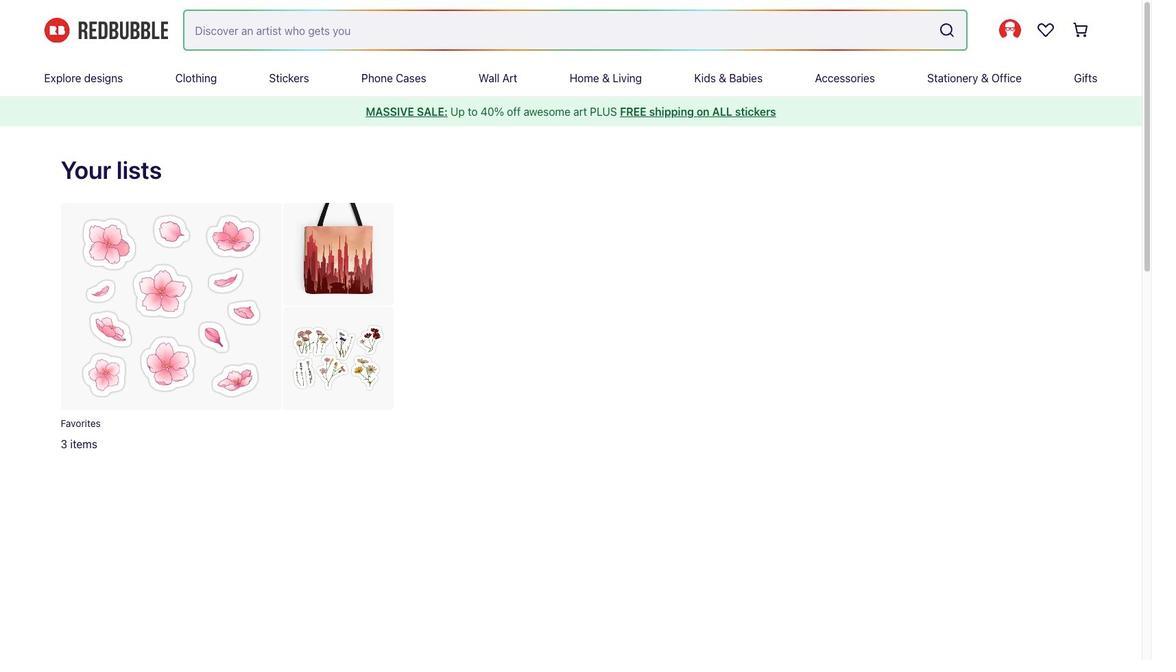 Task type: describe. For each thing, give the bounding box(es) containing it.
6 menu item from the left
[[570, 60, 642, 96]]

5 menu item from the left
[[479, 60, 517, 96]]

10 menu item from the left
[[1074, 60, 1098, 96]]

9 menu item from the left
[[927, 60, 1022, 96]]

3 menu item from the left
[[269, 60, 309, 96]]

4 menu item from the left
[[361, 60, 426, 96]]



Task type: locate. For each thing, give the bounding box(es) containing it.
menu item
[[44, 60, 123, 96], [175, 60, 217, 96], [269, 60, 309, 96], [361, 60, 426, 96], [479, 60, 517, 96], [570, 60, 642, 96], [694, 60, 763, 96], [815, 60, 875, 96], [927, 60, 1022, 96], [1074, 60, 1098, 96]]

Search term search field
[[184, 11, 933, 49]]

1 menu item from the left
[[44, 60, 123, 96]]

8 menu item from the left
[[815, 60, 875, 96]]

2 menu item from the left
[[175, 60, 217, 96]]

None field
[[184, 11, 966, 49]]

7 menu item from the left
[[694, 60, 763, 96]]

menu bar
[[44, 60, 1098, 96]]



Task type: vqa. For each thing, say whether or not it's contained in the screenshot.
categories
no



